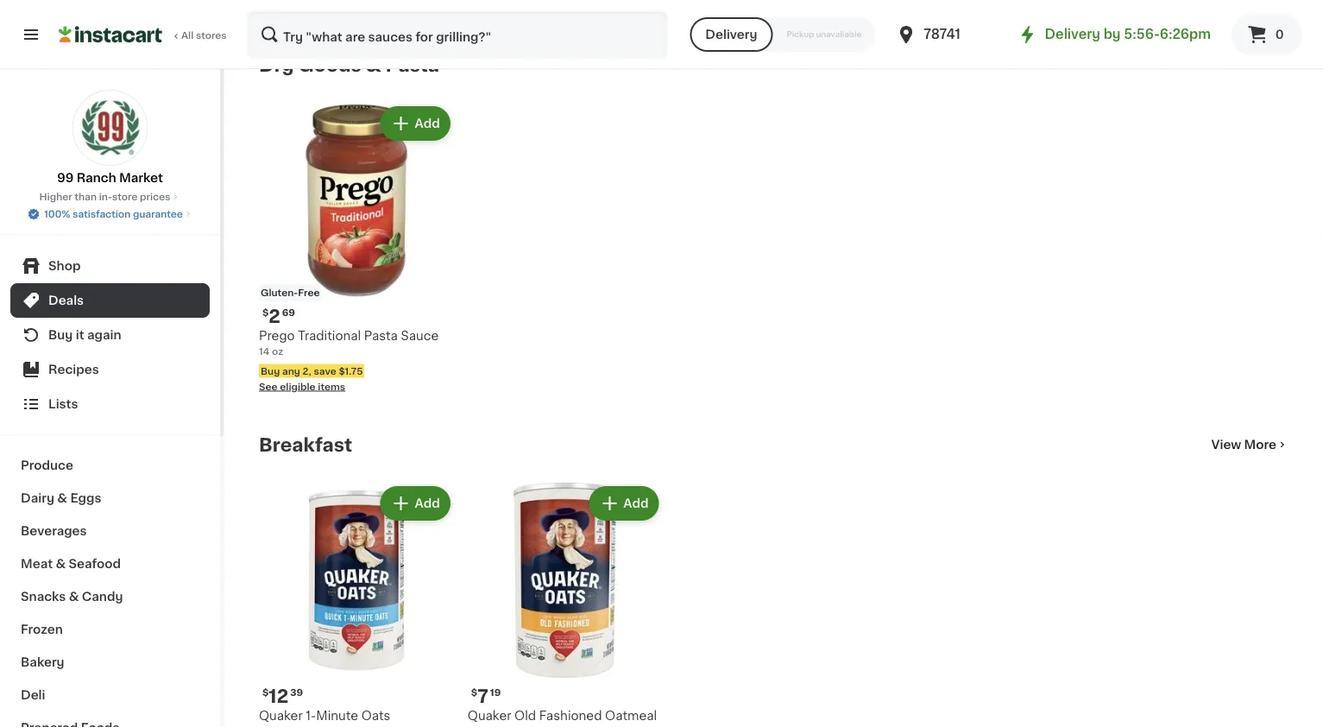 Task type: locate. For each thing, give the bounding box(es) containing it.
78741 button
[[896, 10, 1000, 59]]

view more link for dry goods & pasta
[[1212, 56, 1289, 73]]

1 quaker from the left
[[259, 710, 303, 722]]

$ left 69
[[262, 308, 269, 317]]

meat & seafood link
[[10, 547, 210, 580]]

$ 7 19
[[471, 687, 501, 705]]

quaker down $ 12 39
[[259, 710, 303, 722]]

view for breakfast
[[1212, 439, 1242, 451]]

1 vertical spatial more
[[1245, 439, 1277, 451]]

& inside snacks & candy link
[[69, 591, 79, 603]]

breakfast link
[[259, 434, 352, 455]]

0 horizontal spatial buy
[[48, 329, 73, 341]]

view more for dry goods & pasta
[[1212, 59, 1277, 71]]

lists link
[[10, 387, 210, 421]]

1 horizontal spatial delivery
[[1045, 28, 1101, 41]]

delivery for delivery
[[706, 28, 758, 41]]

5:56-
[[1124, 28, 1160, 41]]

& for candy
[[69, 591, 79, 603]]

delivery
[[1045, 28, 1101, 41], [706, 28, 758, 41]]

guarantee
[[133, 209, 183, 219]]

$ for 7
[[471, 688, 478, 697]]

0 vertical spatial more
[[1245, 59, 1277, 71]]

& right meat on the bottom of page
[[56, 558, 66, 570]]

product group
[[259, 103, 454, 393], [259, 483, 454, 727], [468, 483, 663, 727]]

& left the eggs
[[57, 492, 67, 504]]

buy
[[48, 329, 73, 341], [261, 366, 280, 376]]

$ 2 69
[[262, 307, 295, 325]]

dairy & eggs
[[21, 492, 101, 504]]

$ inside $ 2 69
[[262, 308, 269, 317]]

quaker down $ 7 19
[[468, 710, 512, 722]]

1 view more link from the top
[[1212, 56, 1289, 73]]

quaker
[[259, 710, 303, 722], [468, 710, 512, 722]]

prices
[[140, 192, 170, 202]]

2 more from the top
[[1245, 439, 1277, 451]]

product group containing 2
[[259, 103, 454, 393]]

2 quaker from the left
[[468, 710, 512, 722]]

buy left it
[[48, 329, 73, 341]]

0 vertical spatial view more link
[[1212, 56, 1289, 73]]

view for dry goods & pasta
[[1212, 59, 1242, 71]]

oz
[[272, 347, 283, 356]]

add button
[[382, 108, 449, 139], [382, 488, 449, 519], [591, 488, 658, 519]]

eggs
[[70, 492, 101, 504]]

1-
[[306, 710, 316, 722]]

1 view from the top
[[1212, 59, 1242, 71]]

1 more from the top
[[1245, 59, 1277, 71]]

99
[[57, 172, 74, 184]]

100% satisfaction guarantee button
[[27, 204, 193, 221]]

add button for 12
[[382, 488, 449, 519]]

quaker 1-minute oats
[[259, 710, 391, 722]]

view more link
[[1212, 56, 1289, 73], [1212, 436, 1289, 453]]

buy for buy it again
[[48, 329, 73, 341]]

stores
[[196, 31, 227, 40]]

produce
[[21, 459, 73, 471]]

add for 7
[[624, 497, 649, 510]]

1 vertical spatial view more
[[1212, 439, 1277, 451]]

2 view more link from the top
[[1212, 436, 1289, 453]]

$ inside $ 12 39
[[262, 688, 269, 697]]

&
[[366, 56, 381, 74], [57, 492, 67, 504], [56, 558, 66, 570], [69, 591, 79, 603]]

None search field
[[247, 10, 668, 59]]

snacks & candy
[[21, 591, 123, 603]]

7
[[478, 687, 489, 705]]

1 vertical spatial pasta
[[364, 330, 398, 342]]

$ inside $ 7 19
[[471, 688, 478, 697]]

in-
[[99, 192, 112, 202]]

$ left 39
[[262, 688, 269, 697]]

more
[[1245, 59, 1277, 71], [1245, 439, 1277, 451]]

quaker for 7
[[468, 710, 512, 722]]

0 horizontal spatial delivery
[[706, 28, 758, 41]]

0 vertical spatial buy
[[48, 329, 73, 341]]

pasta
[[386, 56, 440, 74], [364, 330, 398, 342]]

$
[[262, 308, 269, 317], [262, 688, 269, 697], [471, 688, 478, 697]]

quaker for 12
[[259, 710, 303, 722]]

39
[[290, 688, 303, 697]]

meat
[[21, 558, 53, 570]]

view more
[[1212, 59, 1277, 71], [1212, 439, 1277, 451]]

delivery inside button
[[706, 28, 758, 41]]

0 vertical spatial view more
[[1212, 59, 1277, 71]]

snacks
[[21, 591, 66, 603]]

all stores
[[181, 31, 227, 40]]

$ for 2
[[262, 308, 269, 317]]

old
[[515, 710, 536, 722]]

1 horizontal spatial quaker
[[468, 710, 512, 722]]

& inside meat & seafood link
[[56, 558, 66, 570]]

1 vertical spatial buy
[[261, 366, 280, 376]]

prego traditional pasta sauce 14 oz
[[259, 330, 439, 356]]

69
[[282, 308, 295, 317]]

& left candy
[[69, 591, 79, 603]]

buy it again
[[48, 329, 121, 341]]

& inside dairy & eggs link
[[57, 492, 67, 504]]

pasta inside prego traditional pasta sauce 14 oz
[[364, 330, 398, 342]]

frozen link
[[10, 613, 210, 646]]

1 view more from the top
[[1212, 59, 1277, 71]]

shop
[[48, 260, 81, 272]]

1 vertical spatial view more link
[[1212, 436, 1289, 453]]

buy up see
[[261, 366, 280, 376]]

buy any 2, save $1.75 see eligible items
[[259, 366, 363, 391]]

1 vertical spatial view
[[1212, 439, 1242, 451]]

& for eggs
[[57, 492, 67, 504]]

& right goods at the top of page
[[366, 56, 381, 74]]

pasta right goods at the top of page
[[386, 56, 440, 74]]

see
[[259, 382, 278, 391]]

2 view from the top
[[1212, 439, 1242, 451]]

1 horizontal spatial buy
[[261, 366, 280, 376]]

it
[[76, 329, 84, 341]]

100%
[[44, 209, 70, 219]]

candy
[[82, 591, 123, 603]]

$ left the 19 on the left bottom of the page
[[471, 688, 478, 697]]

gluten-free
[[261, 288, 320, 297]]

add
[[415, 118, 440, 130], [415, 497, 440, 510], [624, 497, 649, 510]]

0 vertical spatial view
[[1212, 59, 1242, 71]]

higher than in-store prices link
[[39, 190, 181, 204]]

view
[[1212, 59, 1242, 71], [1212, 439, 1242, 451]]

items
[[318, 382, 345, 391]]

fashioned
[[539, 710, 602, 722]]

all
[[181, 31, 194, 40]]

pasta left 'sauce'
[[364, 330, 398, 342]]

bakery link
[[10, 646, 210, 679]]

0 horizontal spatial quaker
[[259, 710, 303, 722]]

buy inside buy any 2, save $1.75 see eligible items
[[261, 366, 280, 376]]

recipes
[[48, 364, 99, 376]]

& for seafood
[[56, 558, 66, 570]]

2 view more from the top
[[1212, 439, 1277, 451]]

deli link
[[10, 679, 210, 711]]



Task type: vqa. For each thing, say whether or not it's contained in the screenshot.
Add QFC Advantage Card to save
no



Task type: describe. For each thing, give the bounding box(es) containing it.
beverages
[[21, 525, 87, 537]]

product group containing 12
[[259, 483, 454, 727]]

ranch
[[77, 172, 116, 184]]

12
[[269, 687, 289, 705]]

all stores link
[[59, 10, 228, 59]]

beverages link
[[10, 515, 210, 547]]

& inside dry goods & pasta link
[[366, 56, 381, 74]]

store
[[112, 192, 138, 202]]

quaker old fashioned oatmeal
[[468, 710, 657, 722]]

again
[[87, 329, 121, 341]]

$ 12 39
[[262, 687, 303, 705]]

2,
[[303, 366, 312, 376]]

than
[[75, 192, 97, 202]]

$ for 12
[[262, 688, 269, 697]]

0 button
[[1232, 14, 1303, 55]]

instacart logo image
[[59, 24, 162, 45]]

any
[[282, 366, 300, 376]]

market
[[119, 172, 163, 184]]

add for 12
[[415, 497, 440, 510]]

sauce
[[401, 330, 439, 342]]

6:26pm
[[1160, 28, 1211, 41]]

bakery
[[21, 656, 64, 668]]

100% satisfaction guarantee
[[44, 209, 183, 219]]

breakfast
[[259, 436, 352, 454]]

prego
[[259, 330, 295, 342]]

14
[[259, 347, 270, 356]]

view more for breakfast
[[1212, 439, 1277, 451]]

view more link for breakfast
[[1212, 436, 1289, 453]]

eligible
[[280, 382, 316, 391]]

satisfaction
[[73, 209, 131, 219]]

delivery button
[[690, 17, 773, 52]]

deli
[[21, 689, 45, 701]]

oatmeal
[[605, 710, 657, 722]]

service type group
[[690, 17, 876, 52]]

dairy
[[21, 492, 54, 504]]

dry
[[259, 56, 294, 74]]

lists
[[48, 398, 78, 410]]

free
[[298, 288, 320, 297]]

by
[[1104, 28, 1121, 41]]

0
[[1276, 28, 1285, 41]]

seafood
[[69, 558, 121, 570]]

oats
[[361, 710, 391, 722]]

save
[[314, 366, 337, 376]]

delivery by 5:56-6:26pm link
[[1018, 24, 1211, 45]]

deals
[[48, 294, 84, 307]]

meat & seafood
[[21, 558, 121, 570]]

buy it again link
[[10, 318, 210, 352]]

add button for 7
[[591, 488, 658, 519]]

higher than in-store prices
[[39, 192, 170, 202]]

more for breakfast
[[1245, 439, 1277, 451]]

product group containing 7
[[468, 483, 663, 727]]

78741
[[924, 28, 961, 41]]

more for dry goods & pasta
[[1245, 59, 1277, 71]]

dry goods & pasta
[[259, 56, 440, 74]]

recipes link
[[10, 352, 210, 387]]

snacks & candy link
[[10, 580, 210, 613]]

dairy & eggs link
[[10, 482, 210, 515]]

higher
[[39, 192, 72, 202]]

traditional
[[298, 330, 361, 342]]

goods
[[298, 56, 362, 74]]

deals link
[[10, 283, 210, 318]]

minute
[[316, 710, 358, 722]]

2
[[269, 307, 281, 325]]

dry goods & pasta link
[[259, 54, 440, 75]]

Search field
[[249, 12, 666, 57]]

frozen
[[21, 623, 63, 636]]

delivery for delivery by 5:56-6:26pm
[[1045, 28, 1101, 41]]

$1.75
[[339, 366, 363, 376]]

shop link
[[10, 249, 210, 283]]

delivery by 5:56-6:26pm
[[1045, 28, 1211, 41]]

0 vertical spatial pasta
[[386, 56, 440, 74]]

buy for buy any 2, save $1.75 see eligible items
[[261, 366, 280, 376]]

99 ranch market link
[[57, 90, 163, 187]]

gluten-
[[261, 288, 298, 297]]

99 ranch market logo image
[[72, 90, 148, 166]]



